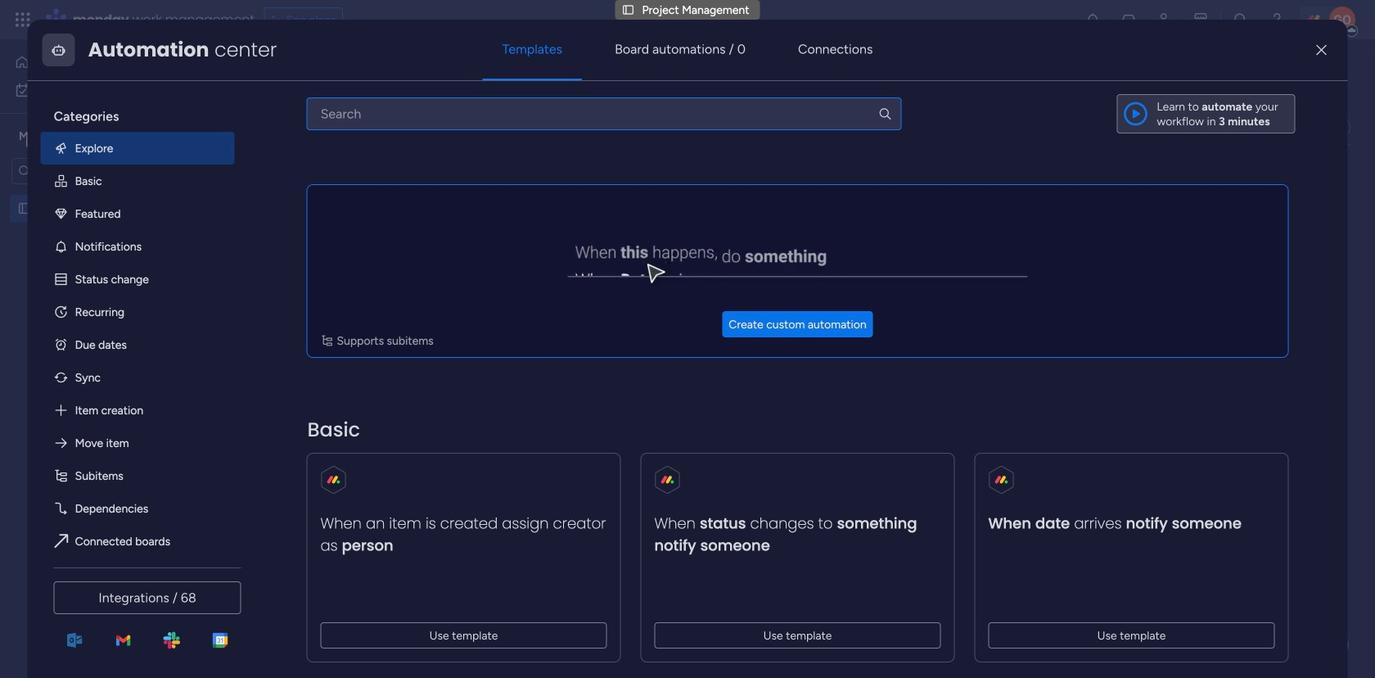 Task type: vqa. For each thing, say whether or not it's contained in the screenshot.
Show board description icon on the left of the page
yes



Task type: describe. For each thing, give the bounding box(es) containing it.
see plans image
[[272, 10, 286, 29]]

add to favorites image
[[558, 62, 575, 78]]

notifications image
[[1085, 11, 1102, 28]]

search image
[[878, 106, 893, 121]]

0 vertical spatial option
[[10, 49, 199, 75]]

search everything image
[[1233, 11, 1250, 28]]

Search in workspace field
[[34, 162, 137, 181]]

select product image
[[15, 11, 31, 28]]

public board image
[[17, 201, 33, 216]]

invite members image
[[1157, 11, 1174, 28]]

collapse board header image
[[1334, 121, 1347, 134]]

workspace image
[[16, 127, 32, 145]]

Search for a column type search field
[[307, 97, 902, 130]]



Task type: locate. For each thing, give the bounding box(es) containing it.
None search field
[[307, 97, 902, 130]]

show board description image
[[531, 62, 550, 79]]

help image
[[1269, 11, 1286, 28]]

board activity image
[[1204, 61, 1223, 80]]

option up workspace selection element
[[10, 49, 199, 75]]

update feed image
[[1121, 11, 1138, 28]]

heading
[[41, 94, 235, 132]]

option down search in workspace field
[[0, 194, 209, 197]]

1 vertical spatial option
[[0, 194, 209, 197]]

monday marketplace image
[[1193, 11, 1210, 28]]

workspace selection element
[[16, 126, 137, 147]]

add view image
[[474, 122, 480, 134]]

list box
[[41, 94, 248, 558], [0, 191, 209, 443]]

gary orlando image
[[1330, 7, 1356, 33]]

option
[[10, 49, 199, 75], [0, 194, 209, 197]]

None field
[[245, 53, 523, 88], [268, 222, 319, 243], [245, 53, 523, 88], [268, 222, 319, 243]]



